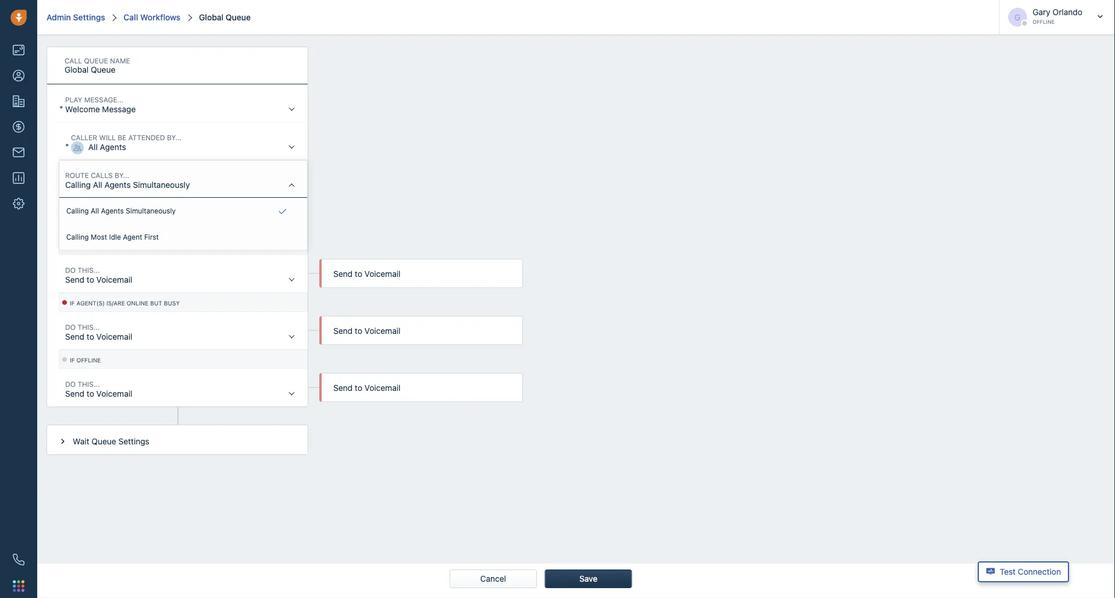 Task type: locate. For each thing, give the bounding box(es) containing it.
0 horizontal spatial settings
[[73, 12, 105, 22]]

if for if agent(s)  is/are online but busy
[[70, 300, 75, 307]]

1 vertical spatial is/are
[[107, 300, 125, 307]]

list box containing calling
[[59, 198, 307, 250]]

settings right admin
[[73, 12, 105, 22]]

all down the all agents
[[93, 180, 102, 189]]

to
[[355, 269, 362, 279], [87, 275, 94, 284], [355, 326, 362, 336], [87, 332, 94, 341], [355, 383, 362, 393], [87, 389, 94, 398]]

but left busy
[[150, 300, 162, 307]]

queue for global
[[226, 12, 251, 22]]

1 vertical spatial simultaneously
[[126, 207, 176, 215]]

all agents
[[88, 142, 126, 152]]

agent(s)
[[77, 243, 105, 250], [77, 300, 105, 307]]

is/are
[[107, 243, 125, 250], [107, 300, 125, 307]]

send to voicemail
[[333, 269, 401, 279], [65, 275, 132, 284], [333, 326, 401, 336], [65, 332, 132, 341], [333, 383, 401, 393], [65, 389, 132, 398]]

admin
[[47, 12, 71, 22]]

calling up "calling most idle agent first"
[[66, 207, 89, 215]]

0 vertical spatial *
[[59, 104, 63, 113]]

queue right global
[[226, 12, 251, 22]]

admin settings
[[47, 12, 105, 22]]

save
[[580, 574, 598, 584]]

if offline
[[70, 357, 101, 364]]

1 send to voicemail button from the top
[[59, 255, 307, 293]]

wait queue settings
[[73, 436, 149, 446]]

queue for wait
[[92, 436, 116, 446]]

1 vertical spatial settings
[[118, 436, 149, 446]]

idle
[[109, 233, 121, 241]]

all up most
[[91, 207, 99, 215]]

* left welcome
[[59, 104, 63, 113]]

1 vertical spatial agents
[[105, 180, 131, 189]]

connection
[[1018, 567, 1061, 577]]

send to voicemail button
[[59, 255, 307, 293], [59, 313, 307, 350], [59, 370, 307, 407]]

but down first
[[150, 243, 162, 250]]

all right group icon
[[88, 142, 98, 152]]

queue right wait
[[92, 436, 116, 446]]

cancel link
[[473, 570, 513, 588]]

1 horizontal spatial queue
[[226, 12, 251, 22]]

agent(s) up offline
[[77, 300, 105, 307]]

if agent(s) is/are online but not answering
[[70, 243, 214, 250]]

if
[[70, 243, 75, 250], [70, 300, 75, 307], [70, 357, 75, 364]]

calling down group icon
[[65, 180, 91, 189]]

tick image
[[279, 205, 286, 219]]

agent
[[123, 233, 142, 241]]

online
[[127, 243, 149, 250], [127, 300, 149, 307]]

None field
[[59, 55, 261, 83], [59, 207, 308, 235], [59, 55, 261, 83], [59, 207, 308, 235]]

is/are down idle
[[107, 243, 125, 250]]

agents
[[100, 142, 126, 152], [105, 180, 131, 189], [101, 207, 124, 215]]

* left group icon
[[65, 142, 69, 151]]

agents inside "button"
[[100, 142, 126, 152]]

0 vertical spatial simultaneously
[[133, 180, 190, 189]]

2 if from the top
[[70, 300, 75, 307]]

2 agent(s) from the top
[[77, 300, 105, 307]]

1 agent(s) from the top
[[77, 243, 105, 250]]

1 vertical spatial queue
[[92, 436, 116, 446]]

simultaneously up first
[[126, 207, 176, 215]]

offline
[[1033, 19, 1055, 25]]

workflows
[[140, 12, 181, 22]]

2 is/are from the top
[[107, 300, 125, 307]]

all inside all agents "button"
[[88, 142, 98, 152]]

list box
[[59, 198, 307, 250]]

all agents button
[[65, 123, 307, 160]]

agents down the all agents
[[105, 180, 131, 189]]

2 vertical spatial send to voicemail button
[[59, 370, 307, 407]]

calling left most
[[66, 233, 89, 241]]

0 vertical spatial settings
[[73, 12, 105, 22]]

0 vertical spatial but
[[150, 243, 162, 250]]

welcome
[[65, 104, 100, 114]]

1 vertical spatial online
[[127, 300, 149, 307]]

call workflows
[[124, 12, 181, 22]]

all
[[88, 142, 98, 152], [93, 180, 102, 189], [91, 207, 99, 215]]

busy
[[164, 300, 180, 307]]

2 vertical spatial all
[[91, 207, 99, 215]]

calling all agents simultaneously up idle
[[66, 207, 176, 215]]

1 but from the top
[[150, 243, 162, 250]]

online for busy
[[127, 300, 149, 307]]

simultaneously down all agents "button"
[[133, 180, 190, 189]]

simultaneously
[[133, 180, 190, 189], [126, 207, 176, 215]]

1 vertical spatial calling all agents simultaneously
[[66, 207, 176, 215]]

0 vertical spatial agents
[[100, 142, 126, 152]]

0 horizontal spatial queue
[[92, 436, 116, 446]]

option
[[62, 200, 305, 224]]

1 vertical spatial agent(s)
[[77, 300, 105, 307]]

settings right wait
[[118, 436, 149, 446]]

2 send to voicemail button from the top
[[59, 313, 307, 350]]

calling
[[65, 180, 91, 189], [66, 207, 89, 215], [66, 233, 89, 241]]

online down agent
[[127, 243, 149, 250]]

*
[[59, 104, 63, 113], [65, 142, 69, 151]]

wait
[[73, 436, 89, 446]]

2 vertical spatial agents
[[101, 207, 124, 215]]

calling all agents simultaneously down the all agents
[[65, 180, 190, 189]]

1 vertical spatial *
[[65, 142, 69, 151]]

1 vertical spatial but
[[150, 300, 162, 307]]

1 horizontal spatial *
[[65, 142, 69, 151]]

0 vertical spatial online
[[127, 243, 149, 250]]

but
[[150, 243, 162, 250], [150, 300, 162, 307]]

1 vertical spatial if
[[70, 300, 75, 307]]

gary
[[1033, 7, 1051, 17]]

0 vertical spatial if
[[70, 243, 75, 250]]

* for welcome message button
[[59, 104, 63, 113]]

1 horizontal spatial settings
[[118, 436, 149, 446]]

0 vertical spatial all
[[88, 142, 98, 152]]

online left busy
[[127, 300, 149, 307]]

2 online from the top
[[127, 300, 149, 307]]

0 vertical spatial send to voicemail button
[[59, 255, 307, 293]]

agents right group icon
[[100, 142, 126, 152]]

2 vertical spatial if
[[70, 357, 75, 364]]

settings
[[73, 12, 105, 22], [118, 436, 149, 446]]

calling all agents simultaneously
[[65, 180, 190, 189], [66, 207, 176, 215]]

freshworks switcher image
[[13, 580, 24, 592]]

is/are for if agent(s) is/are online but not answering
[[107, 243, 125, 250]]

but for not
[[150, 243, 162, 250]]

queue
[[226, 12, 251, 22], [92, 436, 116, 446]]

send
[[333, 269, 353, 279], [65, 275, 84, 284], [333, 326, 353, 336], [65, 332, 84, 341], [333, 383, 353, 393], [65, 389, 84, 398]]

answering
[[178, 243, 214, 250]]

voicemail
[[365, 269, 401, 279], [96, 275, 132, 284], [365, 326, 401, 336], [96, 332, 132, 341], [365, 383, 401, 393], [96, 389, 132, 398]]

1 if from the top
[[70, 243, 75, 250]]

gary orlando offline
[[1033, 7, 1083, 25]]

2 but from the top
[[150, 300, 162, 307]]

* for all agents "button"
[[65, 142, 69, 151]]

is/are left busy
[[107, 300, 125, 307]]

0 horizontal spatial *
[[59, 104, 63, 113]]

0 vertical spatial queue
[[226, 12, 251, 22]]

1 vertical spatial send to voicemail button
[[59, 313, 307, 350]]

agent(s) down most
[[77, 243, 105, 250]]

agent(s) for if agent(s)  is/are online but busy
[[77, 300, 105, 307]]

but for busy
[[150, 300, 162, 307]]

0 vertical spatial is/are
[[107, 243, 125, 250]]

1 is/are from the top
[[107, 243, 125, 250]]

0 vertical spatial agent(s)
[[77, 243, 105, 250]]

1 online from the top
[[127, 243, 149, 250]]

if agent(s)  is/are online but busy
[[70, 300, 180, 307]]

welcome message button
[[59, 85, 307, 122]]

g
[[1015, 12, 1021, 22]]

group image
[[71, 141, 84, 154]]

agents up "calling most idle agent first"
[[101, 207, 124, 215]]



Task type: describe. For each thing, give the bounding box(es) containing it.
is/are for if agent(s)  is/are online but busy
[[107, 300, 125, 307]]

message
[[102, 104, 136, 114]]

admin settings link
[[47, 12, 105, 22]]

test connection
[[1000, 567, 1061, 577]]

offline
[[77, 357, 101, 364]]

online for not
[[127, 243, 149, 250]]

orlando
[[1053, 7, 1083, 17]]

not
[[164, 243, 176, 250]]

2 vertical spatial calling
[[66, 233, 89, 241]]

option containing calling
[[62, 200, 305, 224]]

most
[[91, 233, 107, 241]]

if for if agent(s) is/are online but not answering
[[70, 243, 75, 250]]

call workflows link
[[121, 12, 181, 22]]

1 vertical spatial calling
[[66, 207, 89, 215]]

all inside option
[[91, 207, 99, 215]]

cancel
[[480, 574, 506, 584]]

global
[[199, 12, 224, 22]]

agent(s) for if agent(s) is/are online but not answering
[[77, 243, 105, 250]]

phone image
[[13, 554, 24, 566]]

phone element
[[7, 548, 30, 571]]

0 vertical spatial calling all agents simultaneously
[[65, 180, 190, 189]]

first
[[144, 233, 159, 241]]

test
[[1000, 567, 1016, 577]]

calling all agents simultaneously inside option
[[66, 207, 176, 215]]

simultaneously inside option
[[126, 207, 176, 215]]

call
[[124, 12, 138, 22]]

0 vertical spatial calling
[[65, 180, 91, 189]]

3 if from the top
[[70, 357, 75, 364]]

1 vertical spatial all
[[93, 180, 102, 189]]

global queue
[[199, 12, 251, 22]]

calling most idle agent first
[[66, 233, 159, 241]]

3 send to voicemail button from the top
[[59, 370, 307, 407]]

welcome message
[[65, 104, 136, 114]]



Task type: vqa. For each thing, say whether or not it's contained in the screenshot.
AGENT(S) corresponding to IF AGENT(S)  IS/ARE ONLINE BUT BUSY
yes



